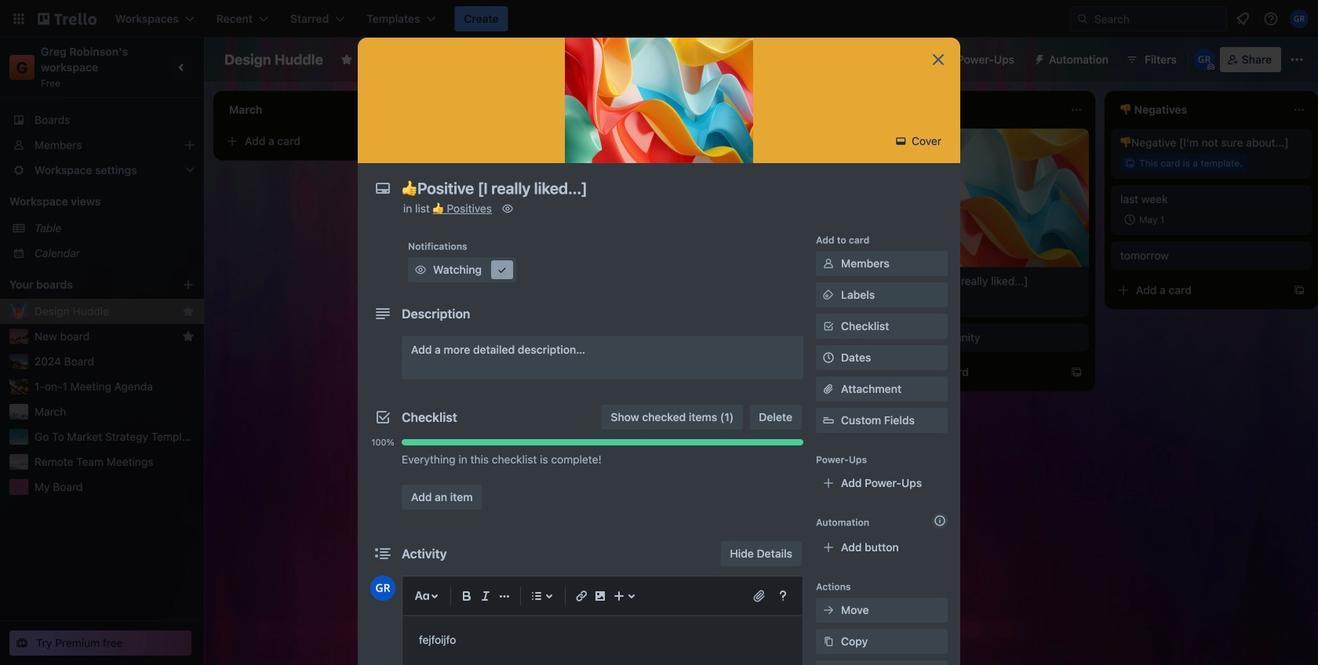 Task type: locate. For each thing, give the bounding box(es) containing it.
starred icon image
[[182, 305, 195, 318], [182, 330, 195, 343]]

1 vertical spatial starred icon image
[[182, 330, 195, 343]]

greg robinson (gregrobinson96) image right the open information menu image
[[1290, 9, 1309, 28]]

image image
[[591, 587, 610, 606]]

open help dialog image
[[774, 587, 793, 606]]

text formatting group
[[457, 587, 514, 606]]

group
[[370, 472, 803, 479]]

None checkbox
[[1121, 210, 1169, 229]]

create from template… image
[[847, 275, 860, 287], [1293, 284, 1306, 297]]

1 starred icon image from the top
[[182, 305, 195, 318]]

link ⌘k image
[[572, 587, 591, 606]]

greg robinson (gregrobinson96) image
[[1290, 9, 1309, 28], [1193, 49, 1215, 71]]

text styles image
[[413, 587, 432, 606]]

open information menu image
[[1263, 11, 1279, 27]]

attach and insert link image
[[752, 588, 767, 604]]

0 horizontal spatial create from template… image
[[847, 275, 860, 287]]

1 horizontal spatial create from template… image
[[1293, 284, 1306, 297]]

greg robinson (gregrobinson96) image down search 'field'
[[1193, 49, 1215, 71]]

show menu image
[[1289, 52, 1305, 67]]

0 vertical spatial starred icon image
[[182, 305, 195, 318]]

None checkbox
[[474, 270, 527, 289]]

greg robinson (gregrobinson96) image
[[370, 576, 395, 601]]

sm image
[[1027, 47, 1049, 69], [500, 201, 516, 217], [413, 262, 428, 278], [494, 262, 510, 278], [821, 603, 836, 618]]

color: green, title: none image
[[452, 242, 483, 248]]

0 vertical spatial greg robinson (gregrobinson96) image
[[1290, 9, 1309, 28]]

1 vertical spatial greg robinson (gregrobinson96) image
[[1193, 49, 1215, 71]]

customize views image
[[571, 52, 587, 67]]

1 horizontal spatial greg robinson (gregrobinson96) image
[[1290, 9, 1309, 28]]

sm image
[[893, 133, 909, 149], [821, 256, 836, 271], [821, 287, 836, 303], [821, 634, 836, 650]]

add board image
[[182, 279, 195, 291]]

None text field
[[394, 174, 912, 202]]



Task type: describe. For each thing, give the bounding box(es) containing it.
0 notifications image
[[1233, 9, 1252, 28]]

primary element
[[0, 0, 1318, 38]]

Search field
[[1089, 8, 1226, 30]]

0 horizontal spatial greg robinson (gregrobinson96) image
[[1193, 49, 1215, 71]]

more formatting image
[[495, 587, 514, 606]]

search image
[[1077, 13, 1089, 25]]

close dialog image
[[929, 50, 948, 69]]

your boards with 8 items element
[[9, 275, 159, 294]]

editor toolbar
[[410, 584, 796, 609]]

create from template… image
[[1070, 366, 1083, 379]]

bold ⌘b image
[[457, 587, 476, 606]]

2 starred icon image from the top
[[182, 330, 195, 343]]

Main content area, start typing to enter text. text field
[[419, 631, 786, 650]]

italic ⌘i image
[[476, 587, 495, 606]]

lists image
[[527, 587, 546, 606]]

star or unstar board image
[[340, 53, 353, 66]]

Board name text field
[[217, 47, 331, 72]]



Task type: vqa. For each thing, say whether or not it's contained in the screenshot.
Add board icon
yes



